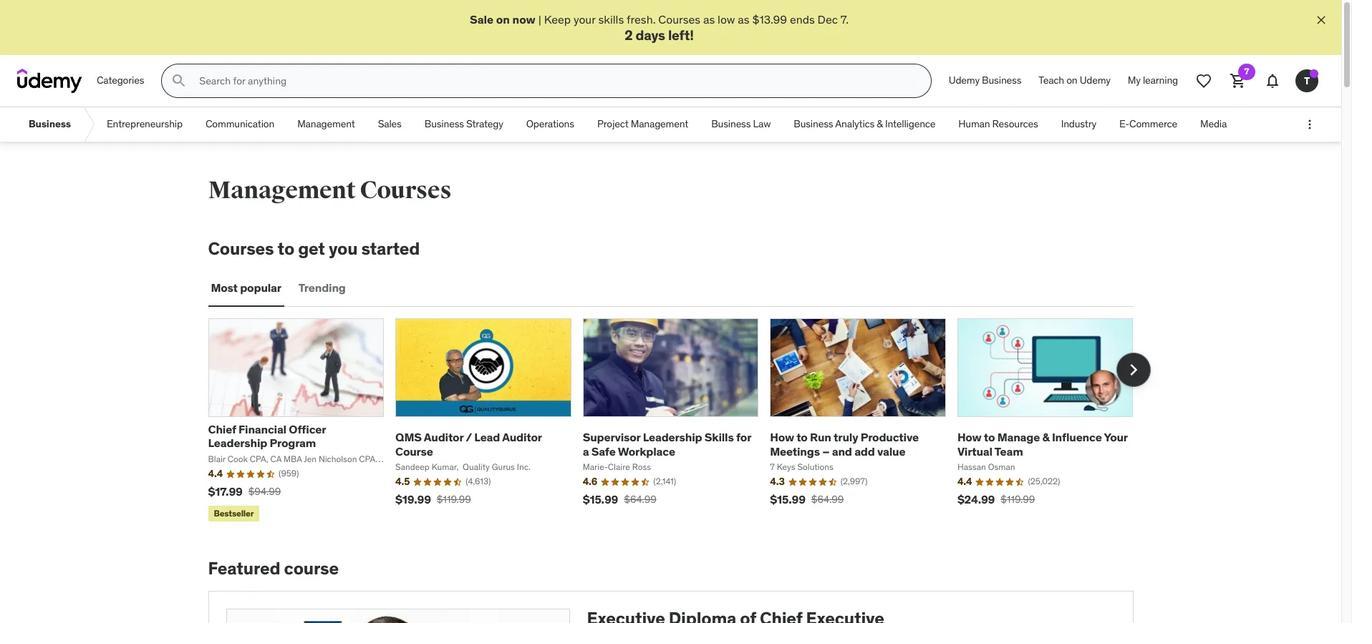 Task type: vqa. For each thing, say whether or not it's contained in the screenshot.
Chief Financial Officer Leadership Program
yes



Task type: describe. For each thing, give the bounding box(es) containing it.
and
[[832, 444, 852, 459]]

& inside how to manage & influence your virtual team
[[1043, 431, 1050, 445]]

leadership inside chief financial officer leadership program
[[208, 436, 267, 451]]

t
[[1304, 74, 1310, 87]]

communication link
[[194, 108, 286, 142]]

qms auditor / lead auditor course
[[395, 431, 542, 459]]

now
[[513, 12, 536, 27]]

e-
[[1120, 118, 1130, 131]]

skills
[[598, 12, 624, 27]]

trending button
[[296, 271, 349, 306]]

/
[[466, 431, 472, 445]]

chief financial officer leadership program
[[208, 423, 326, 451]]

featured course
[[208, 558, 339, 581]]

value
[[878, 444, 906, 459]]

how to run truly productive meetings – and add value link
[[770, 431, 919, 459]]

close image
[[1314, 13, 1329, 27]]

you
[[329, 238, 358, 260]]

communication
[[206, 118, 274, 131]]

media link
[[1189, 108, 1239, 142]]

strategy
[[466, 118, 503, 131]]

business link
[[17, 108, 82, 142]]

how to manage & influence your virtual team
[[958, 431, 1128, 459]]

resources
[[993, 118, 1038, 131]]

management link
[[286, 108, 367, 142]]

management for management
[[297, 118, 355, 131]]

business law link
[[700, 108, 782, 142]]

industry
[[1061, 118, 1097, 131]]

–
[[822, 444, 830, 459]]

most
[[211, 281, 238, 295]]

get
[[298, 238, 325, 260]]

virtual
[[958, 444, 993, 459]]

run
[[810, 431, 831, 445]]

operations
[[526, 118, 574, 131]]

for
[[736, 431, 751, 445]]

2 auditor from the left
[[502, 431, 542, 445]]

t link
[[1290, 64, 1325, 98]]

to for manage
[[984, 431, 995, 445]]

project management
[[597, 118, 689, 131]]

e-commerce
[[1120, 118, 1178, 131]]

low
[[718, 12, 735, 27]]

operations link
[[515, 108, 586, 142]]

supervisor leadership skills for a safe workplace link
[[583, 431, 751, 459]]

featured
[[208, 558, 280, 581]]

chief
[[208, 423, 236, 437]]

business left arrow pointing to subcategory menu links image
[[29, 118, 71, 131]]

dec
[[818, 12, 838, 27]]

chief financial officer leadership program link
[[208, 423, 326, 451]]

sale
[[470, 12, 494, 27]]

most popular
[[211, 281, 281, 295]]

supervisor leadership skills for a safe workplace
[[583, 431, 751, 459]]

business analytics & intelligence
[[794, 118, 936, 131]]

1 horizontal spatial courses
[[360, 176, 452, 206]]

categories button
[[88, 64, 153, 98]]

analytics
[[835, 118, 875, 131]]

financial
[[239, 423, 287, 437]]

business for business strategy
[[425, 118, 464, 131]]

entrepreneurship
[[107, 118, 183, 131]]

business strategy
[[425, 118, 503, 131]]

sales link
[[367, 108, 413, 142]]

learning
[[1143, 74, 1178, 87]]

law
[[753, 118, 771, 131]]

team
[[995, 444, 1023, 459]]

days
[[636, 27, 665, 44]]

shopping cart with 7 items image
[[1230, 72, 1247, 90]]

1 udemy from the left
[[949, 74, 980, 87]]

udemy image
[[17, 69, 82, 93]]

udemy business link
[[940, 64, 1030, 98]]

human
[[959, 118, 990, 131]]

qms
[[395, 431, 422, 445]]

business analytics & intelligence link
[[782, 108, 947, 142]]

program
[[270, 436, 316, 451]]

keep
[[544, 12, 571, 27]]

more subcategory menu links image
[[1303, 118, 1317, 132]]

carousel element
[[208, 319, 1151, 525]]

1 auditor from the left
[[424, 431, 464, 445]]

7.
[[841, 12, 849, 27]]

my
[[1128, 74, 1141, 87]]

2 udemy from the left
[[1080, 74, 1111, 87]]

trending
[[299, 281, 346, 295]]

how to run truly productive meetings – and add value
[[770, 431, 919, 459]]

truly
[[834, 431, 858, 445]]

project management link
[[586, 108, 700, 142]]

your
[[1104, 431, 1128, 445]]

leadership inside supervisor leadership skills for a safe workplace
[[643, 431, 702, 445]]

on for sale on now | keep your skills fresh. courses as low as $13.99 ends dec 7. 2 days left!
[[496, 12, 510, 27]]

influence
[[1052, 431, 1102, 445]]

how for how to run truly productive meetings – and add value
[[770, 431, 794, 445]]



Task type: locate. For each thing, give the bounding box(es) containing it.
leadership left skills
[[643, 431, 702, 445]]

courses
[[659, 12, 701, 27], [360, 176, 452, 206], [208, 238, 274, 260]]

1 horizontal spatial leadership
[[643, 431, 702, 445]]

wishlist image
[[1196, 72, 1213, 90]]

as left low
[[703, 12, 715, 27]]

management right the project
[[631, 118, 689, 131]]

notifications image
[[1264, 72, 1282, 90]]

2
[[625, 27, 633, 44]]

how inside how to run truly productive meetings – and add value
[[770, 431, 794, 445]]

0 horizontal spatial courses
[[208, 238, 274, 260]]

to
[[278, 238, 294, 260], [797, 431, 808, 445], [984, 431, 995, 445]]

0 vertical spatial &
[[877, 118, 883, 131]]

manage
[[998, 431, 1040, 445]]

intelligence
[[885, 118, 936, 131]]

on inside sale on now | keep your skills fresh. courses as low as $13.99 ends dec 7. 2 days left!
[[496, 12, 510, 27]]

fresh.
[[627, 12, 656, 27]]

7 link
[[1221, 64, 1256, 98]]

1 horizontal spatial how
[[958, 431, 982, 445]]

entrepreneurship link
[[95, 108, 194, 142]]

how inside how to manage & influence your virtual team
[[958, 431, 982, 445]]

1 horizontal spatial auditor
[[502, 431, 542, 445]]

your
[[574, 12, 596, 27]]

qms auditor / lead auditor course link
[[395, 431, 542, 459]]

1 horizontal spatial udemy
[[1080, 74, 1111, 87]]

to inside how to run truly productive meetings – and add value
[[797, 431, 808, 445]]

as
[[703, 12, 715, 27], [738, 12, 750, 27]]

to left the manage
[[984, 431, 995, 445]]

submit search image
[[171, 72, 188, 90]]

how left team
[[958, 431, 982, 445]]

how right for
[[770, 431, 794, 445]]

1 as from the left
[[703, 12, 715, 27]]

project
[[597, 118, 629, 131]]

0 horizontal spatial &
[[877, 118, 883, 131]]

sales
[[378, 118, 402, 131]]

2 horizontal spatial to
[[984, 431, 995, 445]]

left!
[[668, 27, 694, 44]]

teach on udemy link
[[1030, 64, 1119, 98]]

on
[[496, 12, 510, 27], [1067, 74, 1078, 87]]

2 horizontal spatial courses
[[659, 12, 701, 27]]

leadership left program
[[208, 436, 267, 451]]

management courses
[[208, 176, 452, 206]]

2 how from the left
[[958, 431, 982, 445]]

on right the teach
[[1067, 74, 1078, 87]]

add
[[855, 444, 875, 459]]

0 vertical spatial courses
[[659, 12, 701, 27]]

1 horizontal spatial on
[[1067, 74, 1078, 87]]

my learning link
[[1119, 64, 1187, 98]]

courses to get you started
[[208, 238, 420, 260]]

courses up left! at the top of page
[[659, 12, 701, 27]]

popular
[[240, 281, 281, 295]]

business left analytics at right top
[[794, 118, 833, 131]]

business for business law
[[711, 118, 751, 131]]

safe
[[592, 444, 616, 459]]

sale on now | keep your skills fresh. courses as low as $13.99 ends dec 7. 2 days left!
[[470, 12, 849, 44]]

business strategy link
[[413, 108, 515, 142]]

ends
[[790, 12, 815, 27]]

course
[[284, 558, 339, 581]]

teach on udemy
[[1039, 74, 1111, 87]]

0 horizontal spatial to
[[278, 238, 294, 260]]

7
[[1245, 66, 1250, 77]]

media
[[1201, 118, 1227, 131]]

industry link
[[1050, 108, 1108, 142]]

Search for anything text field
[[197, 69, 914, 93]]

0 horizontal spatial auditor
[[424, 431, 464, 445]]

to left run
[[797, 431, 808, 445]]

udemy left my
[[1080, 74, 1111, 87]]

business for business analytics & intelligence
[[794, 118, 833, 131]]

courses up started
[[360, 176, 452, 206]]

$13.99
[[753, 12, 787, 27]]

you have alerts image
[[1310, 70, 1319, 78]]

most popular button
[[208, 271, 284, 306]]

1 vertical spatial on
[[1067, 74, 1078, 87]]

human resources link
[[947, 108, 1050, 142]]

0 horizontal spatial as
[[703, 12, 715, 27]]

business law
[[711, 118, 771, 131]]

0 horizontal spatial on
[[496, 12, 510, 27]]

1 horizontal spatial as
[[738, 12, 750, 27]]

business up human resources
[[982, 74, 1022, 87]]

|
[[539, 12, 542, 27]]

workplace
[[618, 444, 675, 459]]

human resources
[[959, 118, 1038, 131]]

lead
[[474, 431, 500, 445]]

skills
[[705, 431, 734, 445]]

next image
[[1122, 359, 1145, 382]]

&
[[877, 118, 883, 131], [1043, 431, 1050, 445]]

2 vertical spatial courses
[[208, 238, 274, 260]]

meetings
[[770, 444, 820, 459]]

how to manage & influence your virtual team link
[[958, 431, 1128, 459]]

course
[[395, 444, 433, 459]]

how for how to manage & influence your virtual team
[[958, 431, 982, 445]]

teach
[[1039, 74, 1065, 87]]

a
[[583, 444, 589, 459]]

started
[[361, 238, 420, 260]]

& right analytics at right top
[[877, 118, 883, 131]]

management inside management link
[[297, 118, 355, 131]]

2 as from the left
[[738, 12, 750, 27]]

arrow pointing to subcategory menu links image
[[82, 108, 95, 142]]

auditor
[[424, 431, 464, 445], [502, 431, 542, 445]]

udemy up human at right top
[[949, 74, 980, 87]]

& right the manage
[[1043, 431, 1050, 445]]

categories
[[97, 74, 144, 87]]

commerce
[[1130, 118, 1178, 131]]

1 how from the left
[[770, 431, 794, 445]]

my learning
[[1128, 74, 1178, 87]]

management up get
[[208, 176, 356, 206]]

business
[[982, 74, 1022, 87], [29, 118, 71, 131], [425, 118, 464, 131], [711, 118, 751, 131], [794, 118, 833, 131]]

courses up most popular
[[208, 238, 274, 260]]

auditor right lead
[[502, 431, 542, 445]]

auditor left '/'
[[424, 431, 464, 445]]

udemy
[[949, 74, 980, 87], [1080, 74, 1111, 87]]

business left "strategy"
[[425, 118, 464, 131]]

1 vertical spatial courses
[[360, 176, 452, 206]]

business left law
[[711, 118, 751, 131]]

to left get
[[278, 238, 294, 260]]

0 vertical spatial on
[[496, 12, 510, 27]]

productive
[[861, 431, 919, 445]]

udemy business
[[949, 74, 1022, 87]]

courses inside sale on now | keep your skills fresh. courses as low as $13.99 ends dec 7. 2 days left!
[[659, 12, 701, 27]]

on left now
[[496, 12, 510, 27]]

as right low
[[738, 12, 750, 27]]

management inside the project management link
[[631, 118, 689, 131]]

officer
[[289, 423, 326, 437]]

on for teach on udemy
[[1067, 74, 1078, 87]]

1 vertical spatial &
[[1043, 431, 1050, 445]]

0 horizontal spatial how
[[770, 431, 794, 445]]

0 horizontal spatial leadership
[[208, 436, 267, 451]]

0 horizontal spatial udemy
[[949, 74, 980, 87]]

management for management courses
[[208, 176, 356, 206]]

leadership
[[643, 431, 702, 445], [208, 436, 267, 451]]

to for get
[[278, 238, 294, 260]]

management
[[297, 118, 355, 131], [631, 118, 689, 131], [208, 176, 356, 206]]

management left sales
[[297, 118, 355, 131]]

to for run
[[797, 431, 808, 445]]

1 horizontal spatial &
[[1043, 431, 1050, 445]]

1 horizontal spatial to
[[797, 431, 808, 445]]

e-commerce link
[[1108, 108, 1189, 142]]

to inside how to manage & influence your virtual team
[[984, 431, 995, 445]]



